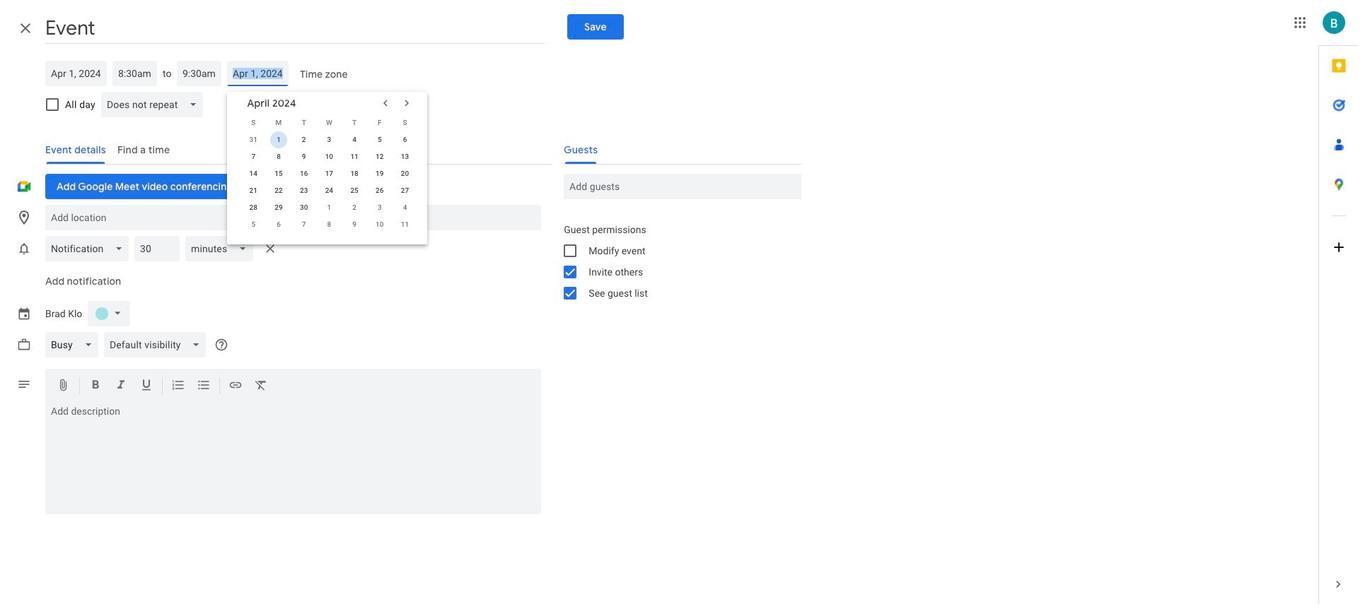 Task type: locate. For each thing, give the bounding box(es) containing it.
7 element
[[245, 149, 262, 166]]

row
[[241, 115, 418, 132], [241, 132, 418, 149], [241, 149, 418, 166], [241, 166, 418, 183], [241, 183, 418, 200], [241, 200, 418, 217], [241, 217, 418, 234]]

tab list
[[1320, 46, 1359, 565]]

bulleted list image
[[197, 379, 211, 395]]

18 element
[[346, 166, 363, 183]]

24 element
[[321, 183, 338, 200]]

may 9 element
[[346, 217, 363, 234]]

6 row from the top
[[241, 200, 418, 217]]

5 row from the top
[[241, 183, 418, 200]]

9 element
[[296, 149, 313, 166]]

End time text field
[[183, 61, 216, 86]]

may 2 element
[[346, 200, 363, 217]]

Location text field
[[51, 205, 536, 231]]

underline image
[[139, 379, 154, 395]]

6 element
[[397, 132, 414, 149]]

13 element
[[397, 149, 414, 166]]

cell
[[266, 132, 291, 149]]

Minutes in advance for notification number field
[[140, 236, 174, 262]]

insert link image
[[229, 379, 243, 395]]

14 element
[[245, 166, 262, 183]]

23 element
[[296, 183, 313, 200]]

2 row from the top
[[241, 132, 418, 149]]

End date text field
[[233, 61, 283, 86]]

11 element
[[346, 149, 363, 166]]

None field
[[101, 92, 209, 117], [45, 236, 135, 262], [186, 236, 259, 262], [45, 333, 104, 358], [104, 333, 212, 358], [101, 92, 209, 117], [45, 236, 135, 262], [186, 236, 259, 262], [45, 333, 104, 358], [104, 333, 212, 358]]

bold image
[[88, 379, 103, 395]]

27 element
[[397, 183, 414, 200]]

22 element
[[270, 183, 287, 200]]

may 8 element
[[321, 217, 338, 234]]

group
[[553, 219, 802, 304]]

8 element
[[270, 149, 287, 166]]

march 31 element
[[245, 132, 262, 149]]

Title text field
[[45, 13, 545, 44]]

15 element
[[270, 166, 287, 183]]

25 element
[[346, 183, 363, 200]]

26 element
[[371, 183, 388, 200]]

italic image
[[114, 379, 128, 395]]

may 5 element
[[245, 217, 262, 234]]

row group
[[241, 132, 418, 234]]

4 row from the top
[[241, 166, 418, 183]]

may 1 element
[[321, 200, 338, 217]]

may 11 element
[[397, 217, 414, 234]]

Guests text field
[[570, 174, 796, 200]]



Task type: vqa. For each thing, say whether or not it's contained in the screenshot.
"May 8" element
yes



Task type: describe. For each thing, give the bounding box(es) containing it.
19 element
[[371, 166, 388, 183]]

7 row from the top
[[241, 217, 418, 234]]

20 element
[[397, 166, 414, 183]]

17 element
[[321, 166, 338, 183]]

april 2024 grid
[[241, 115, 418, 234]]

5 element
[[371, 132, 388, 149]]

may 6 element
[[270, 217, 287, 234]]

remove formatting image
[[254, 379, 268, 395]]

16 element
[[296, 166, 313, 183]]

3 element
[[321, 132, 338, 149]]

cell inside april 2024 grid
[[266, 132, 291, 149]]

may 4 element
[[397, 200, 414, 217]]

1 row from the top
[[241, 115, 418, 132]]

29 element
[[270, 200, 287, 217]]

numbered list image
[[171, 379, 185, 395]]

Start time text field
[[118, 61, 151, 86]]

Description text field
[[45, 406, 542, 512]]

may 3 element
[[371, 200, 388, 217]]

21 element
[[245, 183, 262, 200]]

12 element
[[371, 149, 388, 166]]

28 element
[[245, 200, 262, 217]]

10 element
[[321, 149, 338, 166]]

2 element
[[296, 132, 313, 149]]

may 10 element
[[371, 217, 388, 234]]

may 7 element
[[296, 217, 313, 234]]

formatting options toolbar
[[45, 369, 542, 403]]

30 minutes before element
[[45, 234, 281, 265]]

Start date text field
[[51, 61, 101, 86]]

30 element
[[296, 200, 313, 217]]

3 row from the top
[[241, 149, 418, 166]]

1 element
[[270, 132, 287, 149]]

4 element
[[346, 132, 363, 149]]



